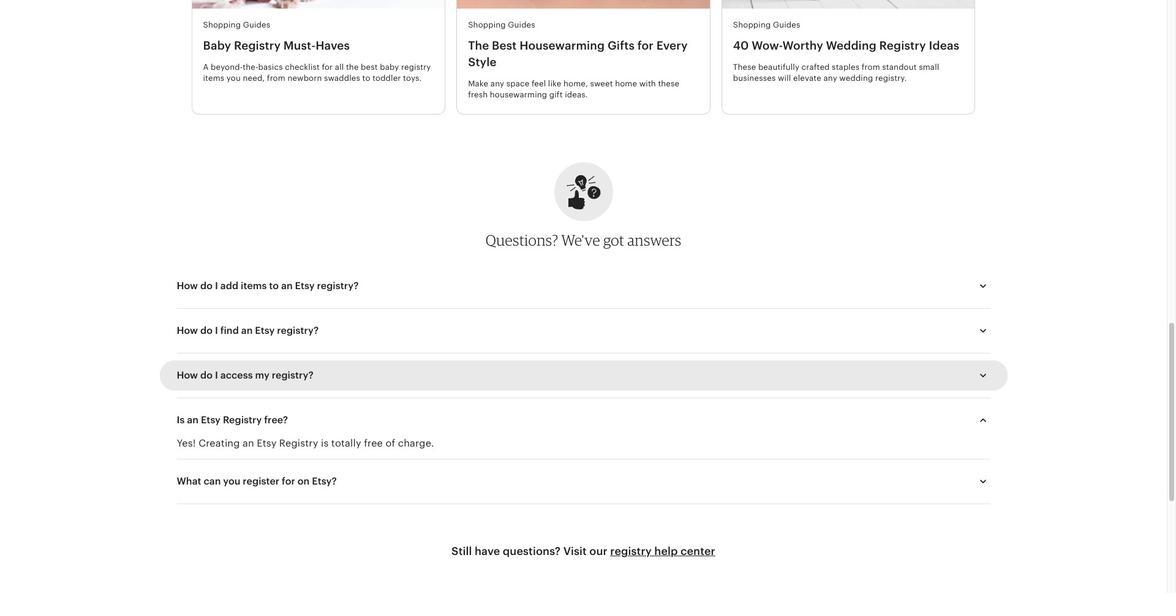 Task type: locate. For each thing, give the bounding box(es) containing it.
1 guides from the left
[[243, 20, 270, 29]]

you inside a beyond-the-basics checklist for all the best baby registry items you need, from newborn swaddles to toddler toys.
[[227, 74, 241, 83]]

2 vertical spatial for
[[282, 476, 295, 487]]

how left the add
[[177, 280, 198, 292]]

still
[[452, 545, 472, 558]]

do left the add
[[200, 280, 213, 292]]

2 horizontal spatial shopping
[[733, 20, 771, 29]]

0 vertical spatial do
[[200, 280, 213, 292]]

2 shopping from the left
[[468, 20, 506, 29]]

what
[[177, 476, 201, 487]]

to inside how do i add items to an etsy registry? dropdown button
[[269, 280, 279, 292]]

1 vertical spatial to
[[269, 280, 279, 292]]

registry up creating
[[223, 414, 262, 426]]

0 vertical spatial you
[[227, 74, 241, 83]]

from inside these beautifully crafted staples from standout small businesses will elevate any wedding registry.
[[862, 62, 880, 72]]

1 how from the top
[[177, 280, 198, 292]]

3 shopping from the left
[[733, 20, 771, 29]]

0 horizontal spatial for
[[282, 476, 295, 487]]

0 horizontal spatial from
[[267, 74, 285, 83]]

1 vertical spatial how
[[177, 325, 198, 336]]

i
[[215, 280, 218, 292], [215, 325, 218, 336], [215, 369, 218, 381]]

0 horizontal spatial guides
[[243, 20, 270, 29]]

i for find
[[215, 325, 218, 336]]

an down is an etsy registry free?
[[243, 437, 254, 449]]

swaddles
[[324, 74, 360, 83]]

charge.
[[398, 437, 434, 449]]

registry
[[401, 62, 431, 72], [610, 545, 652, 558]]

guides for wow-
[[773, 20, 801, 29]]

0 vertical spatial to
[[362, 74, 370, 83]]

for left on
[[282, 476, 295, 487]]

0 vertical spatial for
[[638, 39, 654, 52]]

0 vertical spatial i
[[215, 280, 218, 292]]

how left the 'find'
[[177, 325, 198, 336]]

2 horizontal spatial guides
[[773, 20, 801, 29]]

shopping up "the"
[[468, 20, 506, 29]]

any
[[824, 74, 838, 83], [491, 79, 504, 88]]

is
[[177, 414, 185, 426]]

registry
[[234, 39, 281, 52], [880, 39, 926, 52], [223, 414, 262, 426], [279, 437, 318, 449]]

0 vertical spatial registry
[[401, 62, 431, 72]]

2 vertical spatial do
[[200, 369, 213, 381]]

any right make
[[491, 79, 504, 88]]

gift
[[550, 90, 563, 99]]

1 horizontal spatial for
[[322, 62, 333, 72]]

0 vertical spatial items
[[203, 74, 224, 83]]

yes!
[[177, 437, 196, 449]]

2 shopping guides from the left
[[468, 20, 535, 29]]

2 guides from the left
[[508, 20, 535, 29]]

shopping
[[203, 20, 241, 29], [468, 20, 506, 29], [733, 20, 771, 29]]

the best housewarming gifts for every style
[[468, 39, 688, 69]]

shopping guides
[[203, 20, 270, 29], [468, 20, 535, 29], [733, 20, 801, 29]]

1 vertical spatial for
[[322, 62, 333, 72]]

2 vertical spatial how
[[177, 369, 198, 381]]

i left the add
[[215, 280, 218, 292]]

1 vertical spatial from
[[267, 74, 285, 83]]

registry?
[[317, 280, 359, 292], [277, 325, 319, 336], [272, 369, 314, 381]]

fresh
[[468, 90, 488, 99]]

0 horizontal spatial shopping
[[203, 20, 241, 29]]

2 horizontal spatial shopping guides
[[733, 20, 801, 29]]

these beautifully crafted staples from standout small businesses will elevate any wedding registry.
[[733, 62, 940, 83]]

0 horizontal spatial registry
[[401, 62, 431, 72]]

style
[[468, 56, 497, 69]]

40
[[733, 39, 749, 52]]

1 horizontal spatial from
[[862, 62, 880, 72]]

space
[[507, 79, 530, 88]]

sweet
[[590, 79, 613, 88]]

guides up best
[[508, 20, 535, 29]]

1 horizontal spatial registry
[[610, 545, 652, 558]]

items
[[203, 74, 224, 83], [241, 280, 267, 292]]

do
[[200, 280, 213, 292], [200, 325, 213, 336], [200, 369, 213, 381]]

0 vertical spatial how
[[177, 280, 198, 292]]

make
[[468, 79, 489, 88]]

free
[[364, 437, 383, 449]]

guides up baby registry must-haves
[[243, 20, 270, 29]]

do left access
[[200, 369, 213, 381]]

registry up the the-
[[234, 39, 281, 52]]

etsy
[[295, 280, 315, 292], [255, 325, 275, 336], [201, 414, 221, 426], [257, 437, 277, 449]]

registry right 'our'
[[610, 545, 652, 558]]

1 shopping from the left
[[203, 20, 241, 29]]

1 vertical spatial items
[[241, 280, 267, 292]]

2 horizontal spatial for
[[638, 39, 654, 52]]

2 how from the top
[[177, 325, 198, 336]]

from
[[862, 62, 880, 72], [267, 74, 285, 83]]

shopping for 40
[[733, 20, 771, 29]]

guides
[[243, 20, 270, 29], [508, 20, 535, 29], [773, 20, 801, 29]]

1 horizontal spatial guides
[[508, 20, 535, 29]]

3 how from the top
[[177, 369, 198, 381]]

have
[[475, 545, 500, 558]]

shopping guides up wow- at top
[[733, 20, 801, 29]]

shopping up baby
[[203, 20, 241, 29]]

for inside a beyond-the-basics checklist for all the best baby registry items you need, from newborn swaddles to toddler toys.
[[322, 62, 333, 72]]

registry inside a beyond-the-basics checklist for all the best baby registry items you need, from newborn swaddles to toddler toys.
[[401, 62, 431, 72]]

1 horizontal spatial to
[[362, 74, 370, 83]]

for right gifts
[[638, 39, 654, 52]]

you inside dropdown button
[[223, 476, 240, 487]]

you down beyond-
[[227, 74, 241, 83]]

shopping guides up best
[[468, 20, 535, 29]]

1 vertical spatial you
[[223, 476, 240, 487]]

guides up the worthy
[[773, 20, 801, 29]]

questions?
[[486, 231, 558, 249]]

for
[[638, 39, 654, 52], [322, 62, 333, 72], [282, 476, 295, 487]]

0 horizontal spatial to
[[269, 280, 279, 292]]

shopping up 40 at top
[[733, 20, 771, 29]]

1 horizontal spatial shopping
[[468, 20, 506, 29]]

1 horizontal spatial items
[[241, 280, 267, 292]]

1 horizontal spatial any
[[824, 74, 838, 83]]

on
[[298, 476, 310, 487]]

gifts
[[608, 39, 635, 52]]

3 shopping guides from the left
[[733, 20, 801, 29]]

shopping guides for wow-
[[733, 20, 801, 29]]

0 vertical spatial from
[[862, 62, 880, 72]]

best
[[361, 62, 378, 72]]

3 i from the top
[[215, 369, 218, 381]]

to
[[362, 74, 370, 83], [269, 280, 279, 292]]

do inside dropdown button
[[200, 325, 213, 336]]

i for access
[[215, 369, 218, 381]]

i left the 'find'
[[215, 325, 218, 336]]

etsy?
[[312, 476, 337, 487]]

registry up 'standout'
[[880, 39, 926, 52]]

etsy inside dropdown button
[[255, 325, 275, 336]]

do left the 'find'
[[200, 325, 213, 336]]

3 do from the top
[[200, 369, 213, 381]]

baby registry must-haves
[[203, 39, 350, 52]]

i left access
[[215, 369, 218, 381]]

0 vertical spatial registry?
[[317, 280, 359, 292]]

1 shopping guides from the left
[[203, 20, 270, 29]]

0 horizontal spatial shopping guides
[[203, 20, 270, 29]]

beautifully
[[759, 62, 800, 72]]

items inside dropdown button
[[241, 280, 267, 292]]

worthy
[[783, 39, 823, 52]]

2 vertical spatial registry?
[[272, 369, 314, 381]]

how
[[177, 280, 198, 292], [177, 325, 198, 336], [177, 369, 198, 381]]

any inside the "make any space feel like home, sweet home with these fresh housewarming gift ideas."
[[491, 79, 504, 88]]

3 guides from the left
[[773, 20, 801, 29]]

2 do from the top
[[200, 325, 213, 336]]

every
[[657, 39, 688, 52]]

for for every
[[638, 39, 654, 52]]

how for how do i find an etsy registry?
[[177, 325, 198, 336]]

for for on
[[282, 476, 295, 487]]

for left "all"
[[322, 62, 333, 72]]

can
[[204, 476, 221, 487]]

toys.
[[403, 74, 422, 83]]

you
[[227, 74, 241, 83], [223, 476, 240, 487]]

0 horizontal spatial items
[[203, 74, 224, 83]]

0 horizontal spatial any
[[491, 79, 504, 88]]

an
[[281, 280, 293, 292], [241, 325, 253, 336], [187, 414, 199, 426], [243, 437, 254, 449]]

registry up the toys.
[[401, 62, 431, 72]]

do for add
[[200, 280, 213, 292]]

shopping guides up baby
[[203, 20, 270, 29]]

items down a
[[203, 74, 224, 83]]

from down basics
[[267, 74, 285, 83]]

i inside dropdown button
[[215, 325, 218, 336]]

shopping for the
[[468, 20, 506, 29]]

an right the 'find'
[[241, 325, 253, 336]]

2 i from the top
[[215, 325, 218, 336]]

1 vertical spatial do
[[200, 325, 213, 336]]

you right can
[[223, 476, 240, 487]]

baby
[[203, 39, 231, 52]]

shopping for baby
[[203, 20, 241, 29]]

1 vertical spatial i
[[215, 325, 218, 336]]

how for how do i add items to an etsy registry?
[[177, 280, 198, 292]]

we've
[[562, 231, 600, 249]]

how do i access my registry? button
[[166, 361, 1002, 390]]

items right the add
[[241, 280, 267, 292]]

1 do from the top
[[200, 280, 213, 292]]

for inside dropdown button
[[282, 476, 295, 487]]

2 vertical spatial i
[[215, 369, 218, 381]]

how do i find an etsy registry?
[[177, 325, 319, 336]]

how up is
[[177, 369, 198, 381]]

for inside the best housewarming gifts for every style
[[638, 39, 654, 52]]

how for how do i access my registry?
[[177, 369, 198, 381]]

from up the wedding
[[862, 62, 880, 72]]

any down crafted
[[824, 74, 838, 83]]

is an etsy registry free? button
[[166, 406, 1002, 435]]

1 vertical spatial registry?
[[277, 325, 319, 336]]

to right the add
[[269, 280, 279, 292]]

1 i from the top
[[215, 280, 218, 292]]

registry inside dropdown button
[[223, 414, 262, 426]]

from inside a beyond-the-basics checklist for all the best baby registry items you need, from newborn swaddles to toddler toys.
[[267, 74, 285, 83]]

got
[[604, 231, 625, 249]]

1 horizontal spatial shopping guides
[[468, 20, 535, 29]]

how inside dropdown button
[[177, 325, 198, 336]]

access
[[220, 369, 253, 381]]

add
[[220, 280, 238, 292]]

to down best
[[362, 74, 370, 83]]



Task type: describe. For each thing, give the bounding box(es) containing it.
wow-
[[752, 39, 783, 52]]

the
[[346, 62, 359, 72]]

like
[[548, 79, 562, 88]]

registry help center link
[[610, 545, 716, 558]]

visit
[[564, 545, 587, 558]]

i for add
[[215, 280, 218, 292]]

small
[[919, 62, 940, 72]]

what can you register for on etsy?
[[177, 476, 337, 487]]

make any space feel like home, sweet home with these fresh housewarming gift ideas.
[[468, 79, 680, 99]]

need,
[[243, 74, 265, 83]]

guides for registry
[[243, 20, 270, 29]]

must-
[[284, 39, 316, 52]]

best
[[492, 39, 517, 52]]

newborn
[[288, 74, 322, 83]]

home
[[615, 79, 637, 88]]

checklist
[[285, 62, 320, 72]]

a beyond-the-basics checklist for all the best baby registry items you need, from newborn swaddles to toddler toys.
[[203, 62, 431, 83]]

the-
[[243, 62, 258, 72]]

1 vertical spatial registry
[[610, 545, 652, 558]]

housewarming
[[520, 39, 605, 52]]

creating
[[199, 437, 240, 449]]

guides for best
[[508, 20, 535, 29]]

how do i add items to an etsy registry? button
[[166, 271, 1002, 301]]

an right the add
[[281, 280, 293, 292]]

all
[[335, 62, 344, 72]]

will
[[778, 74, 791, 83]]

my
[[255, 369, 270, 381]]

how do i find an etsy registry? button
[[166, 316, 1002, 345]]

the
[[468, 39, 489, 52]]

a
[[203, 62, 209, 72]]

any inside these beautifully crafted staples from standout small businesses will elevate any wedding registry.
[[824, 74, 838, 83]]

basics
[[258, 62, 283, 72]]

businesses
[[733, 74, 776, 83]]

with
[[640, 79, 656, 88]]

crafted
[[802, 62, 830, 72]]

totally
[[331, 437, 361, 449]]

answers
[[628, 231, 682, 249]]

ideas
[[929, 39, 960, 52]]

still have questions? visit our registry help center
[[452, 545, 716, 558]]

questions?
[[503, 545, 561, 558]]

registry? inside how do i find an etsy registry? dropdown button
[[277, 325, 319, 336]]

feel
[[532, 79, 546, 88]]

our
[[590, 545, 608, 558]]

of
[[386, 437, 395, 449]]

do for access
[[200, 369, 213, 381]]

baby
[[380, 62, 399, 72]]

shopping guides for registry
[[203, 20, 270, 29]]

elevate
[[794, 74, 822, 83]]

registry left the is
[[279, 437, 318, 449]]

help
[[655, 545, 678, 558]]

housewarming
[[490, 90, 547, 99]]

registry? inside how do i add items to an etsy registry? dropdown button
[[317, 280, 359, 292]]

ideas.
[[565, 90, 588, 99]]

how do i add items to an etsy registry?
[[177, 280, 359, 292]]

shopping guides for best
[[468, 20, 535, 29]]

haves
[[316, 39, 350, 52]]

center
[[681, 545, 716, 558]]

questions? we've got answers
[[486, 231, 682, 249]]

standout
[[883, 62, 917, 72]]

an right is
[[187, 414, 199, 426]]

an inside dropdown button
[[241, 325, 253, 336]]

these
[[658, 79, 680, 88]]

wedding
[[826, 39, 877, 52]]

items inside a beyond-the-basics checklist for all the best baby registry items you need, from newborn swaddles to toddler toys.
[[203, 74, 224, 83]]

is
[[321, 437, 329, 449]]

how do i access my registry?
[[177, 369, 314, 381]]

register
[[243, 476, 280, 487]]

to inside a beyond-the-basics checklist for all the best baby registry items you need, from newborn swaddles to toddler toys.
[[362, 74, 370, 83]]

toddler
[[373, 74, 401, 83]]

do for find
[[200, 325, 213, 336]]

40 wow-worthy wedding registry ideas
[[733, 39, 960, 52]]

what can you register for on etsy? button
[[166, 467, 1002, 496]]

yes! creating an etsy registry is totally free of charge.
[[177, 437, 434, 449]]

registry.
[[876, 74, 907, 83]]

registry? inside 'how do i access my registry?' dropdown button
[[272, 369, 314, 381]]

beyond-
[[211, 62, 243, 72]]

free?
[[264, 414, 288, 426]]

home,
[[564, 79, 588, 88]]

find
[[220, 325, 239, 336]]

staples
[[832, 62, 860, 72]]

these
[[733, 62, 756, 72]]

is an etsy registry free?
[[177, 414, 288, 426]]

wedding
[[840, 74, 873, 83]]



Task type: vqa. For each thing, say whether or not it's contained in the screenshot.
40 Wow-Worthy Wedding Registry Ideas
yes



